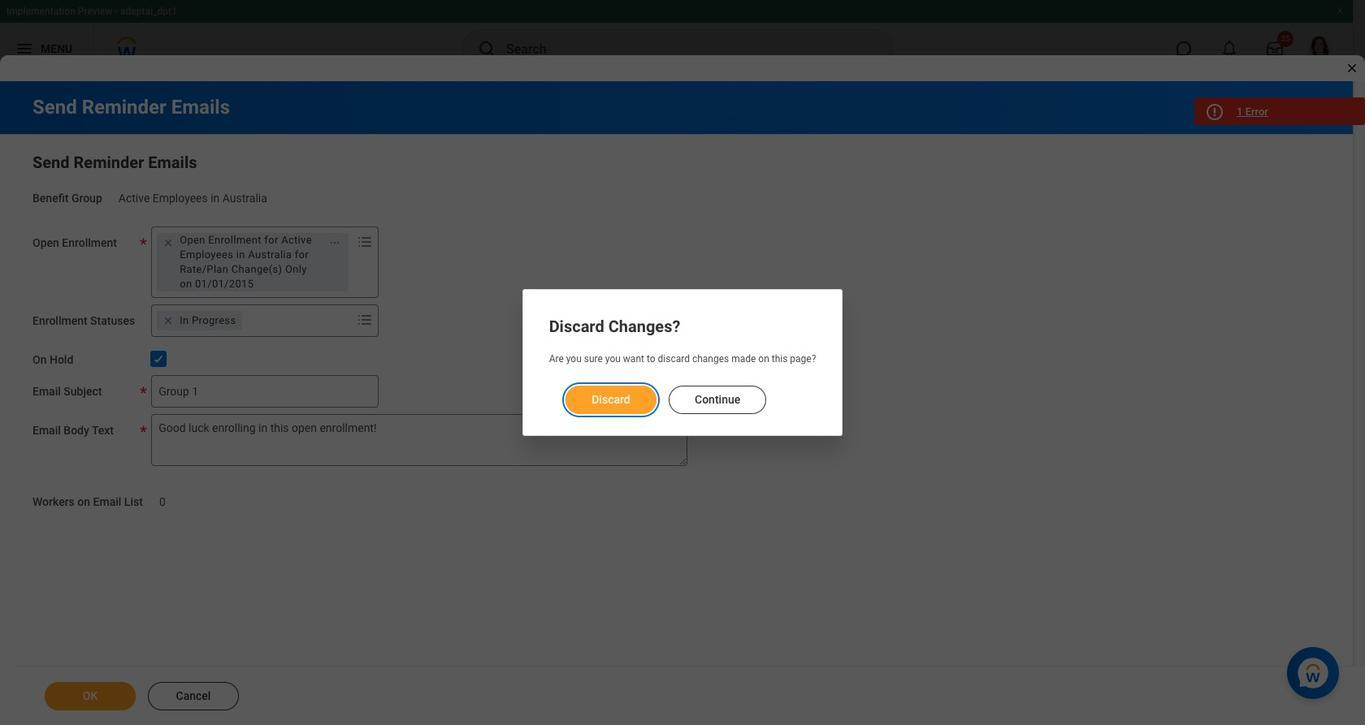 Task type: vqa. For each thing, say whether or not it's contained in the screenshot.
05/01/2016
no



Task type: describe. For each thing, give the bounding box(es) containing it.
change(s)
[[231, 263, 282, 275]]

1 you from the left
[[566, 354, 582, 365]]

open for open enrollment
[[33, 236, 59, 249]]

1 error button
[[1194, 98, 1365, 125]]

continue button
[[668, 386, 766, 414]]

enrollment for open enrollment
[[62, 236, 117, 249]]

list
[[124, 495, 143, 508]]

workers on email list element
[[159, 485, 166, 510]]

prompts image for enrollment statuses
[[355, 310, 375, 330]]

discard for discard
[[591, 393, 630, 406]]

exclamation image
[[1208, 106, 1220, 119]]

emails for send reminder emails dialog
[[171, 96, 230, 119]]

to
[[647, 354, 655, 365]]

1 vertical spatial for
[[295, 248, 309, 261]]

active employees in australia
[[118, 192, 267, 205]]

group
[[71, 192, 102, 205]]

open for open enrollment for active employees in australia for rate/plan change(s) only on 01/01/2015
[[180, 234, 205, 246]]

open enrollment
[[33, 236, 117, 249]]

open enrollment for active employees in australia for rate/plan change(s) only on 01/01/2015
[[180, 234, 312, 290]]

text
[[92, 424, 114, 437]]

in progress
[[180, 314, 236, 326]]

on
[[33, 353, 47, 366]]

australia inside "element"
[[222, 192, 267, 205]]

close environment banner image
[[1335, 6, 1345, 15]]

email for email body text
[[33, 424, 61, 437]]

0 vertical spatial for
[[264, 234, 278, 246]]

changes?
[[608, 317, 680, 337]]

reminder for send reminder emails dialog
[[82, 96, 166, 119]]

open enrollment for active employees in australia for rate/plan change(s) only on 01/01/2015 element
[[180, 233, 320, 291]]

related actions image
[[329, 237, 341, 248]]

prompts image for open enrollment
[[355, 232, 375, 252]]

implementation
[[7, 6, 75, 17]]

close send reminder emails image
[[1346, 62, 1359, 75]]

workers
[[33, 495, 75, 508]]

-
[[115, 6, 118, 17]]

body
[[64, 424, 89, 437]]

statuses
[[90, 314, 135, 327]]

enrollment for open enrollment for active employees in australia for rate/plan change(s) only on 01/01/2015
[[208, 234, 261, 246]]

1 error
[[1237, 106, 1268, 118]]

benefit group
[[33, 192, 102, 205]]

australia inside open enrollment for active employees in australia for rate/plan change(s) only on 01/01/2015
[[248, 248, 292, 261]]

x small image for enrollment
[[160, 235, 176, 251]]

email subject
[[33, 385, 102, 398]]

Email Subject text field
[[151, 375, 379, 407]]

in progress element
[[180, 313, 236, 328]]

active inside open enrollment for active employees in australia for rate/plan change(s) only on 01/01/2015
[[281, 234, 312, 246]]

are you sure you want to discard changes made on this page?
[[549, 354, 816, 365]]

discard
[[658, 354, 690, 365]]

2 vertical spatial email
[[93, 495, 121, 508]]

want
[[623, 354, 644, 365]]

search image
[[477, 39, 496, 59]]

discard for discard changes?
[[549, 317, 604, 337]]

in inside open enrollment for active employees in australia for rate/plan change(s) only on 01/01/2015
[[236, 248, 245, 261]]

send reminder emails for send reminder emails dialog
[[33, 96, 230, 119]]

on inside discard changes? dialog
[[758, 354, 769, 365]]

0
[[159, 495, 166, 508]]

notifications large image
[[1221, 41, 1237, 57]]



Task type: locate. For each thing, give the bounding box(es) containing it.
2 send from the top
[[33, 153, 70, 172]]

1 vertical spatial email
[[33, 424, 61, 437]]

made
[[731, 354, 756, 365]]

subject
[[64, 385, 102, 398]]

enrollment
[[208, 234, 261, 246], [62, 236, 117, 249], [33, 314, 87, 327]]

australia
[[222, 192, 267, 205], [248, 248, 292, 261]]

in inside "element"
[[211, 192, 220, 205]]

0 vertical spatial active
[[118, 192, 150, 205]]

hold
[[50, 353, 73, 366]]

you right are
[[566, 354, 582, 365]]

changes
[[692, 354, 729, 365]]

0 vertical spatial send
[[33, 96, 77, 119]]

discard changes?
[[549, 317, 680, 337]]

implementation preview -   adeptai_dpt1
[[7, 6, 177, 17]]

2 you from the left
[[605, 354, 621, 365]]

discard up sure
[[549, 317, 604, 337]]

1 vertical spatial prompts image
[[355, 310, 375, 330]]

0 vertical spatial emails
[[171, 96, 230, 119]]

send
[[33, 96, 77, 119], [33, 153, 70, 172]]

send reminder emails for send reminder emails main content
[[33, 153, 197, 172]]

on inside open enrollment for active employees in australia for rate/plan change(s) only on 01/01/2015
[[180, 278, 192, 290]]

x small image inside in progress, press delete to clear value. option
[[160, 313, 176, 329]]

enrollment up change(s)
[[208, 234, 261, 246]]

open
[[180, 234, 205, 246], [33, 236, 59, 249]]

region containing discard
[[549, 373, 816, 416]]

1 vertical spatial send reminder emails
[[33, 153, 197, 172]]

1 horizontal spatial in
[[236, 248, 245, 261]]

0 vertical spatial prompts image
[[355, 232, 375, 252]]

reminder
[[82, 96, 166, 119], [74, 153, 144, 172]]

workers on email list
[[33, 495, 143, 508]]

sure
[[584, 354, 603, 365]]

on
[[180, 278, 192, 290], [758, 354, 769, 365], [77, 495, 90, 508]]

you right sure
[[605, 354, 621, 365]]

x small image left in
[[160, 313, 176, 329]]

1 vertical spatial discard
[[591, 393, 630, 406]]

discard button
[[565, 386, 656, 414]]

1 vertical spatial reminder
[[74, 153, 144, 172]]

enrollment down group on the left top of page
[[62, 236, 117, 249]]

for
[[264, 234, 278, 246], [295, 248, 309, 261]]

active right group on the left top of page
[[118, 192, 150, 205]]

0 vertical spatial send reminder emails
[[33, 96, 230, 119]]

2 send reminder emails from the top
[[33, 153, 197, 172]]

in up open enrollment for active employees in australia for rate/plan change(s) only on 01/01/2015
[[211, 192, 220, 205]]

1 vertical spatial send
[[33, 153, 70, 172]]

employees inside active employees in australia "element"
[[153, 192, 208, 205]]

discard down sure
[[591, 393, 630, 406]]

send for send reminder emails main content
[[33, 153, 70, 172]]

1 send from the top
[[33, 96, 77, 119]]

0 vertical spatial in
[[211, 192, 220, 205]]

in
[[211, 192, 220, 205], [236, 248, 245, 261]]

1 vertical spatial on
[[758, 354, 769, 365]]

this
[[772, 354, 788, 365]]

x small image
[[160, 235, 176, 251], [160, 313, 176, 329]]

discard changes? dialog
[[522, 290, 843, 436]]

0 horizontal spatial for
[[264, 234, 278, 246]]

send for send reminder emails dialog
[[33, 96, 77, 119]]

send reminder emails main content
[[0, 81, 1365, 726]]

1 prompts image from the top
[[355, 232, 375, 252]]

for up change(s)
[[264, 234, 278, 246]]

open inside open enrollment for active employees in australia for rate/plan change(s) only on 01/01/2015
[[180, 234, 205, 246]]

australia up change(s)
[[248, 248, 292, 261]]

error
[[1245, 106, 1268, 118]]

0 vertical spatial discard
[[549, 317, 604, 337]]

2 horizontal spatial on
[[758, 354, 769, 365]]

send reminder emails dialog
[[0, 0, 1365, 726]]

x small image down the active employees in australia
[[160, 235, 176, 251]]

emails
[[171, 96, 230, 119], [148, 153, 197, 172]]

0 horizontal spatial open
[[33, 236, 59, 249]]

continue
[[694, 393, 740, 406]]

region inside discard changes? dialog
[[549, 373, 816, 416]]

reminder for send reminder emails main content
[[74, 153, 144, 172]]

emails for send reminder emails main content
[[148, 153, 197, 172]]

on hold
[[33, 353, 73, 366]]

check small image
[[149, 349, 168, 369]]

0 vertical spatial employees
[[153, 192, 208, 205]]

open up 'rate/plan'
[[180, 234, 205, 246]]

1 vertical spatial employees
[[180, 248, 233, 261]]

1 horizontal spatial for
[[295, 248, 309, 261]]

rate/plan
[[180, 263, 229, 275]]

0 vertical spatial x small image
[[160, 235, 176, 251]]

email left list
[[93, 495, 121, 508]]

discard inside button
[[591, 393, 630, 406]]

open down benefit on the top left
[[33, 236, 59, 249]]

1 vertical spatial active
[[281, 234, 312, 246]]

1 vertical spatial x small image
[[160, 313, 176, 329]]

2 vertical spatial on
[[77, 495, 90, 508]]

1 send reminder emails from the top
[[33, 96, 230, 119]]

1 vertical spatial in
[[236, 248, 245, 261]]

x small image for statuses
[[160, 313, 176, 329]]

open enrollment for active employees in australia for rate/plan change(s) only on 01/01/2015, press delete to clear value. option
[[157, 233, 349, 291]]

1 vertical spatial emails
[[148, 153, 197, 172]]

in up change(s)
[[236, 248, 245, 261]]

0 horizontal spatial active
[[118, 192, 150, 205]]

email body text
[[33, 424, 114, 437]]

email left body
[[33, 424, 61, 437]]

0 horizontal spatial you
[[566, 354, 582, 365]]

email down 'on hold'
[[33, 385, 61, 398]]

benefit
[[33, 192, 69, 205]]

adeptai_dpt1
[[120, 6, 177, 17]]

1
[[1237, 106, 1243, 118]]

send reminder emails
[[33, 96, 230, 119], [33, 153, 197, 172]]

active employees in australia element
[[118, 189, 267, 205]]

0 vertical spatial email
[[33, 385, 61, 398]]

0 horizontal spatial on
[[77, 495, 90, 508]]

in
[[180, 314, 189, 326]]

1 horizontal spatial open
[[180, 234, 205, 246]]

only
[[285, 263, 307, 275]]

enrollment up "hold"
[[33, 314, 87, 327]]

for up only
[[295, 248, 309, 261]]

inbox large image
[[1267, 41, 1283, 57]]

0 horizontal spatial in
[[211, 192, 220, 205]]

discard
[[549, 317, 604, 337], [591, 393, 630, 406]]

page?
[[790, 354, 816, 365]]

workday assistant region
[[1287, 641, 1346, 700]]

1 x small image from the top
[[160, 235, 176, 251]]

0 vertical spatial reminder
[[82, 96, 166, 119]]

email for email subject
[[33, 385, 61, 398]]

2 prompts image from the top
[[355, 310, 375, 330]]

profile logan mcneil element
[[1298, 31, 1343, 67]]

employees inside open enrollment for active employees in australia for rate/plan change(s) only on 01/01/2015
[[180, 248, 233, 261]]

are
[[549, 354, 564, 365]]

progress
[[192, 314, 236, 326]]

prompts image
[[355, 232, 375, 252], [355, 310, 375, 330]]

email
[[33, 385, 61, 398], [33, 424, 61, 437], [93, 495, 121, 508]]

1 vertical spatial australia
[[248, 248, 292, 261]]

on right workers
[[77, 495, 90, 508]]

on left this
[[758, 354, 769, 365]]

0 vertical spatial on
[[180, 278, 192, 290]]

implementation preview -   adeptai_dpt1 banner
[[0, 0, 1353, 75]]

1 horizontal spatial active
[[281, 234, 312, 246]]

australia up open enrollment for active employees in australia for rate/plan change(s) only on 01/01/2015
[[222, 192, 267, 205]]

in progress, press delete to clear value. option
[[157, 311, 242, 330]]

enrollment statuses
[[33, 314, 135, 327]]

active inside "element"
[[118, 192, 150, 205]]

employees
[[153, 192, 208, 205], [180, 248, 233, 261]]

2 x small image from the top
[[160, 313, 176, 329]]

enrollment inside open enrollment for active employees in australia for rate/plan change(s) only on 01/01/2015
[[208, 234, 261, 246]]

you
[[566, 354, 582, 365], [605, 354, 621, 365]]

active up only
[[281, 234, 312, 246]]

x small image inside open enrollment for active employees in australia for rate/plan change(s) only on 01/01/2015, press delete to clear value. option
[[160, 235, 176, 251]]

preview
[[78, 6, 112, 17]]

1 horizontal spatial on
[[180, 278, 192, 290]]

01/01/2015
[[195, 278, 254, 290]]

0 vertical spatial australia
[[222, 192, 267, 205]]

on down 'rate/plan'
[[180, 278, 192, 290]]

1 horizontal spatial you
[[605, 354, 621, 365]]

active
[[118, 192, 150, 205], [281, 234, 312, 246]]

region
[[549, 373, 816, 416]]

Email Body Text text field
[[151, 414, 688, 466]]



